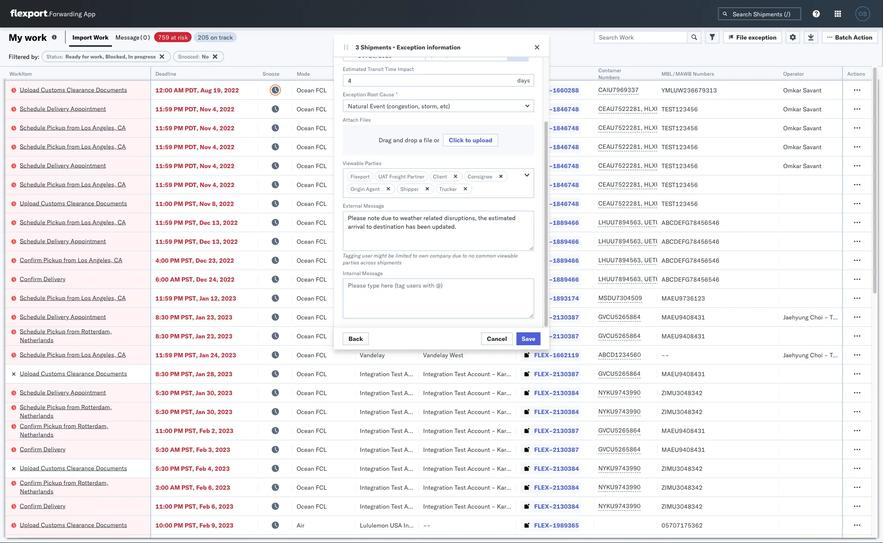 Task type: vqa. For each thing, say whether or not it's contained in the screenshot.
Choi corresponding to Origin
yes



Task type: describe. For each thing, give the bounding box(es) containing it.
rotterdam, for 3:00 am pst, feb 6, 2023
[[78, 480, 108, 487]]

3 1889466 from the top
[[553, 257, 579, 264]]

10:00
[[156, 522, 172, 530]]

to inside "button"
[[465, 137, 471, 144]]

6 karl from the top
[[497, 427, 508, 435]]

2 upload customs clearance documents link from the top
[[20, 199, 127, 208]]

caiu7969337
[[599, 86, 639, 94]]

3 nyku9743990 from the top
[[599, 465, 641, 473]]

759
[[158, 33, 169, 41]]

common
[[476, 253, 496, 259]]

18 flex- from the top
[[534, 409, 553, 416]]

schedule pickup from rotterdam, netherlands button for 8:30 pm pst, jan 23, 2023
[[20, 328, 139, 346]]

ceau7522281, hlxu6269489, hlxu8034992 for fourth upload customs clearance documents link from the bottom of the page
[[599, 200, 732, 207]]

ocean fcl for schedule delivery appointment link associated with 2nd the "schedule delivery appointment" button from the bottom
[[297, 314, 327, 321]]

1 1846748 from the top
[[553, 105, 579, 113]]

jan left 28,
[[196, 371, 205, 378]]

12,
[[210, 295, 220, 302]]

12 flex- from the top
[[534, 295, 553, 302]]

confirm delivery for 6:00 am pst, dec 24, 2022
[[20, 275, 66, 283]]

dec up 4:00 pm pst, dec 23, 2022
[[199, 238, 211, 245]]

flex-1662119
[[534, 352, 579, 359]]

delivery for 'confirm delivery' button associated with 5:30 am pst, feb 3, 2023
[[43, 446, 66, 454]]

3 lhuu7894563, from the top
[[599, 257, 643, 264]]

internal
[[343, 270, 361, 277]]

6, for 3:00 am pst, feb 6, 2023
[[208, 484, 214, 492]]

feb for 10:00 pm pst, feb 9, 2023
[[199, 522, 210, 530]]

consignee right "*"
[[402, 86, 431, 94]]

3 2130387 from the top
[[553, 371, 579, 378]]

dec down '11:00 pm pst, nov 8, 2022'
[[199, 219, 211, 227]]

account for schedule pickup from rotterdam, netherlands link corresponding to 5:30
[[468, 409, 490, 416]]

omkar savant for 1st 'schedule pickup from los angeles, ca' link
[[784, 124, 822, 132]]

from for 4th 'schedule pickup from los angeles, ca' link from the bottom of the page
[[67, 181, 80, 188]]

mbl/mawb numbers button
[[657, 68, 771, 77]]

bosch down external message
[[360, 219, 377, 227]]

1 test123456 from the top
[[662, 105, 698, 113]]

17 flex- from the top
[[534, 390, 553, 397]]

a
[[419, 137, 422, 144]]

back button
[[343, 333, 369, 346]]

parties
[[343, 259, 359, 266]]

8:30 pm pst, jan 23, 2023 for schedule delivery appointment
[[156, 314, 233, 321]]

information
[[427, 43, 461, 51]]

2130384 for confirm pickup from rotterdam, netherlands
[[553, 484, 579, 492]]

container numbers button
[[594, 65, 649, 81]]

upload for fourth upload customs clearance documents link
[[20, 465, 39, 472]]

20 flex- from the top
[[534, 446, 553, 454]]

15 fcl from the top
[[316, 352, 327, 359]]

bosch down trucker
[[423, 200, 440, 208]]

snoozed : no
[[178, 53, 209, 60]]

flex id button
[[516, 68, 586, 77]]

external
[[343, 203, 362, 209]]

in
[[128, 53, 133, 60]]

pst, down 8:30 pm pst, jan 28, 2023
[[181, 390, 194, 397]]

5 clearance from the top
[[67, 522, 94, 529]]

omkar for schedule delivery appointment link for second the "schedule delivery appointment" button from the top
[[784, 162, 802, 170]]

account for schedule delivery appointment link associated with 2nd the "schedule delivery appointment" button from the bottom
[[468, 314, 490, 321]]

5:30 for schedule pickup from rotterdam, netherlands
[[156, 409, 169, 416]]

0 vertical spatial 23,
[[208, 257, 218, 264]]

work,
[[90, 53, 104, 60]]

risk
[[178, 33, 188, 41]]

actions
[[848, 70, 865, 77]]

2023 up 8:30 pm pst, jan 28, 2023
[[221, 352, 236, 359]]

05707175362
[[662, 522, 703, 530]]

1 appointment from the top
[[71, 105, 106, 112]]

21 flex- from the top
[[534, 465, 553, 473]]

3 hlxu8034992 from the top
[[690, 143, 732, 151]]

pst, down 11:00 pm pst, feb 6, 2023
[[185, 522, 198, 530]]

my work
[[9, 31, 47, 43]]

uat
[[378, 173, 388, 180]]

no
[[468, 253, 474, 259]]

16 flex- from the top
[[534, 371, 553, 378]]

2 11:59 pm pdt, nov 4, 2022 from the top
[[156, 124, 235, 132]]

11:00 pm pst, feb 2, 2023
[[156, 427, 234, 435]]

integration test account - karl lagerfeld for schedule pickup from rotterdam, netherlands button corresponding to 8:30 pm pst, jan 23, 2023
[[423, 333, 535, 340]]

operator
[[784, 70, 804, 77]]

bosch up external message
[[360, 181, 377, 189]]

18 fcl from the top
[[316, 409, 327, 416]]

5 upload customs clearance documents link from the top
[[20, 521, 127, 530]]

freight
[[389, 173, 406, 180]]

destination
[[843, 352, 875, 359]]

and
[[393, 137, 403, 144]]

schedule pickup from rotterdam, netherlands link for 8:30
[[20, 328, 139, 345]]

feb for 5:30 am pst, feb 3, 2023
[[196, 446, 207, 454]]

4:00 pm pst, dec 23, 2022
[[156, 257, 234, 264]]

jaehyung for jaehyung choi - test origin agent
[[784, 314, 809, 321]]

3 flex-1889466 from the top
[[534, 257, 579, 264]]

batch action button
[[822, 31, 878, 44]]

pst, down 5:30 am pst, feb 3, 2023 at the left of the page
[[181, 465, 194, 473]]

from for confirm pickup from rotterdam, netherlands link corresponding to 11:00
[[64, 423, 76, 430]]

2 test123456 from the top
[[662, 124, 698, 132]]

from for schedule pickup from rotterdam, netherlands link associated with 8:30
[[67, 328, 80, 336]]

10 resize handle column header from the left
[[832, 67, 842, 544]]

1 11:59 pm pst, dec 13, 2022 from the top
[[156, 219, 238, 227]]

7 resize handle column header from the left
[[584, 67, 594, 544]]

jan up 28,
[[199, 352, 209, 359]]

1893174
[[553, 295, 579, 302]]

1 upload customs clearance documents button from the top
[[20, 85, 127, 95]]

pst, up '11:59 pm pst, jan 24, 2023'
[[181, 333, 194, 340]]

filtered by:
[[9, 53, 39, 60]]

work
[[25, 31, 47, 43]]

2023 right 3,
[[215, 446, 230, 454]]

drag
[[379, 137, 391, 144]]

account for 11:00's confirm delivery link
[[468, 503, 490, 511]]

impact
[[398, 66, 414, 72]]

3 2130384 from the top
[[553, 465, 579, 473]]

28,
[[207, 371, 216, 378]]

consignee down the information
[[423, 70, 448, 77]]

schedule pickup from los angeles, ca for 2nd 'schedule pickup from los angeles, ca' link from the top of the page
[[20, 143, 126, 150]]

netherlands for 11:00 pm pst, feb 2, 2023
[[20, 431, 54, 439]]

3 shipments • exception information
[[356, 43, 461, 51]]

my
[[9, 31, 22, 43]]

6 lagerfeld from the top
[[510, 427, 535, 435]]

flex id
[[521, 70, 537, 77]]

1 schedule delivery appointment from the top
[[20, 105, 106, 112]]

for
[[82, 53, 89, 60]]

13 schedule from the top
[[20, 404, 45, 411]]

bosch down origin agent button
[[360, 200, 377, 208]]

bosch down across
[[360, 276, 377, 283]]

1 upload customs clearance documents from the top
[[20, 86, 127, 93]]

pdt
[[513, 51, 524, 59]]

4 11:59 from the top
[[156, 162, 172, 170]]

bosch up parties
[[360, 143, 377, 151]]

numbers for container numbers
[[599, 74, 620, 80]]

confirm for 11:00 pm pst, feb 2, 2023
[[20, 423, 42, 430]]

: for snoozed
[[198, 53, 200, 60]]

4 schedule pickup from los angeles, ca link from the top
[[20, 218, 126, 227]]

back
[[349, 336, 363, 343]]

bosch left due
[[423, 257, 440, 264]]

1 omkar savant from the top
[[784, 86, 822, 94]]

6 ceau7522281, from the top
[[599, 200, 643, 207]]

24 flex- from the top
[[534, 522, 553, 530]]

msdu7304509
[[599, 295, 642, 302]]

7 karl from the top
[[497, 446, 508, 454]]

Please type here (tag users with @) text field
[[343, 279, 534, 319]]

pickup for 'confirm pickup from los angeles, ca' link in the top of the page
[[43, 256, 62, 264]]

confirm pickup from los angeles, ca button
[[20, 256, 122, 266]]

delivery for 2nd the "schedule delivery appointment" button from the bottom
[[47, 313, 69, 321]]

numbers for mbl/mawb numbers
[[693, 70, 714, 77]]

confirm delivery link for 11:00
[[20, 502, 66, 511]]

4 schedule delivery appointment button from the top
[[20, 313, 106, 322]]

2130384 for schedule pickup from rotterdam, netherlands
[[553, 409, 579, 416]]

1 fcl from the top
[[316, 86, 327, 94]]

jan down 8:30 pm pst, jan 28, 2023
[[196, 390, 205, 397]]

2023 up 11:00 pm pst, feb 6, 2023
[[215, 484, 230, 492]]

1 uetu5238478 from the top
[[645, 219, 686, 226]]

integration test account - karl lagerfeld for 'confirm delivery' button associated with 5:30 am pst, feb 3, 2023
[[423, 446, 535, 454]]

6 11:59 from the top
[[156, 219, 172, 227]]

2023 right 12,
[[221, 295, 236, 302]]

1 ceau7522281, from the top
[[599, 105, 643, 113]]

omkar for 2nd 'schedule pickup from los angeles, ca' link from the top of the page
[[784, 143, 802, 151]]

3 flex-2130384 from the top
[[534, 465, 579, 473]]

2,
[[211, 427, 217, 435]]

flex-1989365
[[534, 522, 579, 530]]

snooze
[[263, 70, 280, 77]]

2 1846748 from the top
[[553, 124, 579, 132]]

8,
[[212, 200, 218, 208]]

ca inside button
[[114, 256, 122, 264]]

upload
[[473, 137, 492, 144]]

confirm for 3:00 am pst, feb 6, 2023
[[20, 480, 42, 487]]

3 appointment from the top
[[71, 238, 106, 245]]

flex-2130384 for schedule pickup from rotterdam, netherlands
[[534, 409, 579, 416]]

pst, up 6:00 am pst, dec 24, 2022
[[181, 257, 194, 264]]

1 omkar from the top
[[784, 86, 802, 94]]

container
[[599, 67, 622, 73]]

jaehyung choi - test destination ag
[[784, 352, 883, 359]]

angeles, for 'confirm pickup from los angeles, ca' link in the top of the page
[[89, 256, 113, 264]]

jan up 11:00 pm pst, feb 2, 2023
[[196, 409, 205, 416]]

click to upload
[[449, 137, 492, 144]]

pst, up 8:30 pm pst, jan 28, 2023
[[185, 352, 198, 359]]

2130387 for schedule pickup from rotterdam, netherlands
[[553, 333, 579, 340]]

flex-1893174
[[534, 295, 579, 302]]

delivery for fifth the "schedule delivery appointment" button from the top
[[47, 389, 69, 397]]

ceau7522281, hlxu6269489, hlxu8034992 for 1st 'schedule pickup from los angeles, ca' link
[[599, 124, 732, 132]]

4 test123456 from the top
[[662, 162, 698, 170]]

2 integration from the top
[[423, 333, 453, 340]]

delivery for 'confirm delivery' button associated with 11:00 pm pst, feb 6, 2023
[[43, 503, 66, 510]]

confirm delivery button for 5:30 am pst, feb 3, 2023
[[20, 446, 66, 455]]

maeu9408431 for schedule delivery appointment
[[662, 314, 705, 321]]

3 fcl from the top
[[316, 124, 327, 132]]

flexport inside flexport button
[[350, 173, 370, 180]]

4 uetu5238478 from the top
[[645, 276, 686, 283]]

5:30 pm pst, feb 4, 2023
[[156, 465, 230, 473]]

confirm delivery for 5:30 am pst, feb 3, 2023
[[20, 446, 66, 454]]

6 flex- from the top
[[534, 181, 553, 189]]

from for schedule pickup from rotterdam, netherlands link corresponding to 5:30
[[67, 404, 80, 411]]

rotterdam, for 5:30 pm pst, jan 30, 2023
[[81, 404, 112, 411]]

2 lagerfeld from the top
[[510, 333, 535, 340]]

forwarding app link
[[10, 9, 95, 18]]

to left 'no'
[[462, 253, 467, 259]]

bosch right the a
[[423, 143, 440, 151]]

3 karl from the top
[[497, 371, 508, 378]]

-- : -- -- text field
[[425, 49, 508, 62]]

origin agent button
[[347, 184, 395, 194]]

19 fcl from the top
[[316, 427, 327, 435]]

zimu3048342 for confirm delivery
[[662, 503, 703, 511]]

13 flex- from the top
[[534, 314, 553, 321]]

mbl/mawb
[[662, 70, 692, 77]]

test
[[416, 522, 429, 530]]

5 1846748 from the top
[[553, 181, 579, 189]]

bosch down enter integers only number field
[[423, 105, 440, 113]]

pst, up 11:00 pm pst, feb 2, 2023
[[181, 409, 194, 416]]

angeles, for 2nd 'schedule pickup from los angeles, ca' link from the top of the page
[[92, 143, 116, 150]]

4 1889466 from the top
[[553, 276, 579, 283]]

id
[[532, 70, 537, 77]]

vandelay west
[[423, 352, 463, 359]]

no
[[202, 53, 209, 60]]

11:00 pm pst, nov 8, 2022
[[156, 200, 234, 208]]

flex-2130384 for schedule delivery appointment
[[534, 390, 579, 397]]

jaehyung choi - test origin agent
[[784, 314, 877, 321]]

from for 'confirm pickup from los angeles, ca' link in the top of the page
[[64, 256, 76, 264]]

own
[[419, 253, 428, 259]]

estimated
[[343, 66, 366, 72]]

trucker button
[[436, 184, 472, 194]]

client name button
[[356, 68, 410, 77]]

ocean fcl for second 'schedule pickup from los angeles, ca' link from the bottom
[[297, 295, 327, 302]]

4 schedule pickup from los angeles, ca button from the top
[[20, 218, 126, 228]]

3 hlxu6269489, from the top
[[644, 143, 688, 151]]

ocean fcl for 6:00 confirm delivery link
[[297, 276, 327, 283]]

ocean fcl for fourth 'schedule pickup from los angeles, ca' link from the top of the page
[[297, 219, 327, 227]]

confirm pickup from los angeles, ca
[[20, 256, 122, 264]]

flex
[[521, 70, 530, 77]]

import work button
[[69, 28, 112, 47]]

pst, left the '8,'
[[185, 200, 198, 208]]

8 11:59 from the top
[[156, 295, 172, 302]]

13 fcl from the top
[[316, 314, 327, 321]]

exception
[[749, 33, 777, 41]]

confirm pickup from rotterdam, netherlands for 11:00 pm pst, feb 2, 2023
[[20, 423, 108, 439]]

nyku9743990 for schedule delivery appointment
[[599, 389, 641, 397]]

9,
[[211, 522, 217, 530]]

4 11:59 pm pdt, nov 4, 2022 from the top
[[156, 162, 235, 170]]

4:00
[[156, 257, 169, 264]]

1989365
[[553, 522, 579, 530]]

bosch up file
[[423, 124, 440, 132]]

delivery for third the "schedule delivery appointment" button from the bottom of the page
[[47, 238, 69, 245]]

flexport button
[[347, 171, 373, 182]]

delivery for second the "schedule delivery appointment" button from the top
[[47, 162, 69, 169]]

bosch down partner
[[423, 181, 440, 189]]

external message
[[343, 203, 384, 209]]

4 flex-1846748 from the top
[[534, 162, 579, 170]]

files
[[360, 117, 371, 123]]

pickup for fourth 'schedule pickup from los angeles, ca' link from the top of the page
[[47, 219, 65, 226]]

pst, down '11:59 pm pst, jan 24, 2023'
[[181, 371, 194, 378]]

1 savant from the top
[[803, 86, 822, 94]]

mbl/mawb numbers
[[662, 70, 714, 77]]

5:30 am pst, feb 3, 2023
[[156, 446, 230, 454]]

account for schedule pickup from rotterdam, netherlands link associated with 8:30
[[468, 333, 490, 340]]

documents for fourth upload customs clearance documents link from the bottom of the page
[[96, 200, 127, 207]]

5 test123456 from the top
[[662, 181, 698, 189]]

2023 up '11:59 pm pst, jan 24, 2023'
[[218, 333, 233, 340]]

pickup for confirm pickup from rotterdam, netherlands link related to 3:00
[[43, 480, 62, 487]]

9 integration from the top
[[423, 484, 453, 492]]

12 schedule from the top
[[20, 389, 45, 397]]

schedule delivery appointment link for 5th the "schedule delivery appointment" button from the bottom
[[20, 104, 106, 113]]

Search Shipments (/) text field
[[718, 7, 802, 20]]

6 test123456 from the top
[[662, 200, 698, 208]]

tagging user might be limited to own company due to no common viewable parties across shipments
[[343, 253, 518, 266]]

11:00 pm pst, feb 6, 2023
[[156, 503, 234, 511]]

flex-2130384 for confirm delivery
[[534, 503, 579, 511]]

bosch down the files
[[360, 124, 377, 132]]

1 ocean fcl from the top
[[297, 86, 327, 94]]

Please type here (tag users with @) text field
[[343, 211, 534, 252]]

blocked,
[[105, 53, 127, 60]]

time
[[385, 66, 396, 72]]

1 vertical spatial exception
[[343, 91, 366, 98]]

pst, down 4:00 pm pst, dec 23, 2022
[[181, 276, 195, 283]]

omkar savant for 5th the "schedule delivery appointment" button from the bottom's schedule delivery appointment link
[[784, 105, 822, 113]]

1 schedule from the top
[[20, 105, 45, 112]]

17 fcl from the top
[[316, 390, 327, 397]]

20 fcl from the top
[[316, 446, 327, 454]]

batch action
[[835, 33, 873, 41]]

bosch up internal message
[[360, 257, 377, 264]]

am for 6:00
[[170, 276, 180, 283]]

3 savant from the top
[[803, 124, 822, 132]]

shipper
[[400, 186, 419, 192]]

2023 right 28,
[[218, 371, 233, 378]]

11 resize handle column header from the left
[[861, 67, 872, 544]]

rotterdam, for 11:00 pm pst, feb 2, 2023
[[78, 423, 108, 430]]

flex-1660288
[[534, 86, 579, 94]]

schedule delivery appointment link for 2nd the "schedule delivery appointment" button from the bottom
[[20, 313, 106, 322]]

2130384 for schedule delivery appointment
[[553, 390, 579, 397]]

5 11:59 from the top
[[156, 181, 172, 189]]

3 integration test account - karl lagerfeld from the top
[[423, 371, 535, 378]]

nyku9743990 for confirm pickup from rotterdam, netherlands
[[599, 484, 641, 492]]

4 savant from the top
[[803, 143, 822, 151]]

2 ceau7522281, from the top
[[599, 124, 643, 132]]

client name
[[360, 70, 389, 77]]

1662119
[[553, 352, 579, 359]]

15 flex- from the top
[[534, 352, 553, 359]]

5 resize handle column header from the left
[[409, 67, 419, 544]]

confirm for 11:00 pm pst, feb 6, 2023
[[20, 503, 42, 510]]

2023 right 9,
[[219, 522, 234, 530]]

shipments
[[361, 43, 392, 51]]

integration test account - karl lagerfeld for 2nd the "schedule delivery appointment" button from the bottom
[[423, 314, 535, 321]]

1 11:59 pm pdt, nov 4, 2022 from the top
[[156, 105, 235, 113]]

schedule delivery appointment link for third the "schedule delivery appointment" button from the bottom of the page
[[20, 237, 106, 246]]

2 schedule delivery appointment from the top
[[20, 162, 106, 169]]

from for fourth 'schedule pickup from los angeles, ca' link from the top of the page
[[67, 219, 80, 226]]

8 lagerfeld from the top
[[510, 465, 535, 473]]

ocean fcl for 2nd 'schedule pickup from los angeles, ca' link from the top of the page
[[297, 143, 327, 151]]

3 maeu9408431 from the top
[[662, 371, 705, 378]]

pst, up 5:30 pm pst, feb 4, 2023 in the left of the page
[[181, 446, 195, 454]]

origin inside origin agent button
[[350, 186, 365, 192]]



Task type: locate. For each thing, give the bounding box(es) containing it.
-
[[423, 86, 427, 94], [427, 86, 431, 94], [492, 314, 496, 321], [825, 314, 828, 321], [492, 333, 496, 340], [662, 352, 666, 359], [666, 352, 669, 359], [825, 352, 828, 359], [492, 371, 496, 378], [492, 390, 496, 397], [492, 409, 496, 416], [492, 427, 496, 435], [492, 446, 496, 454], [492, 465, 496, 473], [492, 484, 496, 492], [492, 503, 496, 511], [423, 522, 427, 530], [427, 522, 431, 530]]

dec
[[199, 219, 211, 227], [199, 238, 211, 245], [196, 257, 207, 264], [196, 276, 207, 283]]

uat freight partner
[[378, 173, 424, 180]]

0 vertical spatial 5:30 pm pst, jan 30, 2023
[[156, 390, 233, 397]]

-- for flex-1989365
[[423, 522, 431, 530]]

0 vertical spatial 8:30 pm pst, jan 23, 2023
[[156, 314, 233, 321]]

2023 up 11:00 pm pst, feb 2, 2023
[[218, 409, 233, 416]]

1 vertical spatial 8:30
[[156, 333, 169, 340]]

consignee button up trucker button
[[464, 171, 508, 182]]

2 vertical spatial confirm delivery link
[[20, 502, 66, 511]]

mode
[[297, 70, 310, 77]]

10 lagerfeld from the top
[[510, 503, 535, 511]]

1 integration from the top
[[423, 314, 453, 321]]

consignee up trucker button
[[468, 173, 492, 180]]

flex-1893174 button
[[521, 293, 581, 305], [521, 293, 581, 305]]

flexport down the client name
[[360, 86, 383, 94]]

1 abcdefg78456546 from the top
[[662, 219, 720, 227]]

1 horizontal spatial exception
[[397, 43, 425, 51]]

30, up 2,
[[207, 409, 216, 416]]

8:30 up '11:59 pm pst, jan 24, 2023'
[[156, 333, 169, 340]]

agent up destination on the bottom of page
[[861, 314, 877, 321]]

2130387 for schedule delivery appointment
[[553, 314, 579, 321]]

2023 up 3:00 am pst, feb 6, 2023 on the left bottom
[[215, 465, 230, 473]]

1 vertical spatial confirm pickup from rotterdam, netherlands link
[[20, 479, 139, 496]]

ocean fcl for schedule delivery appointment link for second the "schedule delivery appointment" button from the top
[[297, 162, 327, 170]]

7 lagerfeld from the top
[[510, 446, 535, 454]]

6, up 11:00 pm pst, feb 6, 2023
[[208, 484, 214, 492]]

0 vertical spatial --
[[423, 86, 431, 94]]

1 vertical spatial schedule pickup from rotterdam, netherlands
[[20, 404, 112, 420]]

app
[[84, 10, 95, 18]]

flexport. image
[[10, 9, 49, 18]]

1 vertical spatial demo
[[384, 295, 400, 302]]

2 flexport demo consignee from the top
[[360, 295, 431, 302]]

6 confirm from the top
[[20, 503, 42, 510]]

account for schedule delivery appointment link for fifth the "schedule delivery appointment" button from the top
[[468, 390, 490, 397]]

Natural Event (congestion, storm, etc) text field
[[343, 99, 534, 112]]

0 vertical spatial 8:30
[[156, 314, 169, 321]]

vandelay down back button
[[360, 352, 385, 359]]

flexport down internal message
[[360, 295, 383, 302]]

1 horizontal spatial numbers
[[693, 70, 714, 77]]

5 hlxu6269489, from the top
[[644, 181, 688, 188]]

MMM D, YYYY text field
[[343, 49, 426, 62]]

6 integration test account - karl lagerfeld from the top
[[423, 427, 535, 435]]

0 vertical spatial choi
[[810, 314, 823, 321]]

6 schedule pickup from los angeles, ca link from the top
[[20, 351, 126, 359]]

message up in
[[115, 33, 140, 41]]

save
[[522, 336, 536, 343]]

2 ceau7522281, hlxu6269489, hlxu8034992 from the top
[[599, 124, 732, 132]]

by:
[[31, 53, 39, 60]]

feb up 3:00 am pst, feb 6, 2023 on the left bottom
[[196, 465, 206, 473]]

flex-1846748
[[534, 105, 579, 113], [534, 124, 579, 132], [534, 143, 579, 151], [534, 162, 579, 170], [534, 181, 579, 189], [534, 200, 579, 208]]

1 vertical spatial 24,
[[210, 352, 220, 359]]

maeu9408431 for confirm delivery
[[662, 446, 705, 454]]

2 1889466 from the top
[[553, 238, 579, 245]]

2 schedule pickup from los angeles, ca link from the top
[[20, 142, 126, 151]]

jaehyung
[[784, 314, 809, 321], [784, 352, 809, 359]]

5 appointment from the top
[[71, 389, 106, 397]]

os button
[[853, 4, 873, 24]]

1 5:30 from the top
[[156, 390, 169, 397]]

: left no
[[198, 53, 200, 60]]

pst, down '11:00 pm pst, nov 8, 2022'
[[185, 219, 198, 227]]

2 lhuu7894563, uetu5238478 from the top
[[599, 238, 686, 245]]

1 flex-1889466 from the top
[[534, 219, 579, 227]]

choi up jaehyung choi - test destination ag
[[810, 314, 823, 321]]

7 integration test account - karl lagerfeld from the top
[[423, 446, 535, 454]]

save button
[[517, 333, 541, 346]]

0 vertical spatial flexport
[[360, 86, 383, 94]]

0 vertical spatial confirm pickup from rotterdam, netherlands
[[20, 423, 108, 439]]

ceau7522281,
[[599, 105, 643, 113], [599, 124, 643, 132], [599, 143, 643, 151], [599, 162, 643, 169], [599, 181, 643, 188], [599, 200, 643, 207]]

1 vertical spatial 23,
[[207, 314, 216, 321]]

1 vertical spatial 6,
[[211, 503, 217, 511]]

30, down 28,
[[207, 390, 216, 397]]

0 vertical spatial client
[[360, 70, 374, 77]]

numbers inside container numbers
[[599, 74, 620, 80]]

5:30 up 3:00
[[156, 465, 169, 473]]

gvcu5265864 for confirm pickup from rotterdam, netherlands
[[599, 427, 641, 435]]

9 resize handle column header from the left
[[769, 67, 779, 544]]

5 lagerfeld from the top
[[510, 409, 535, 416]]

23 flex- from the top
[[534, 503, 553, 511]]

759 at risk
[[158, 33, 188, 41]]

maeu9408431
[[662, 314, 705, 321], [662, 333, 705, 340], [662, 371, 705, 378], [662, 427, 705, 435], [662, 446, 705, 454]]

origin up destination on the bottom of page
[[843, 314, 859, 321]]

1 vertical spatial confirm delivery link
[[20, 446, 66, 454]]

1 horizontal spatial client
[[433, 173, 447, 180]]

omkar for 1st 'schedule pickup from los angeles, ca' link
[[784, 124, 802, 132]]

2023 down 12,
[[218, 314, 233, 321]]

*
[[396, 91, 398, 98]]

message for external message
[[363, 203, 384, 209]]

schedule delivery appointment link for fifth the "schedule delivery appointment" button from the top
[[20, 389, 106, 397]]

filtered
[[9, 53, 30, 60]]

8:30 down 6:00
[[156, 314, 169, 321]]

2023 up 10:00 pm pst, feb 9, 2023
[[219, 503, 234, 511]]

agent inside button
[[366, 186, 380, 192]]

bosch up 'client' button
[[423, 162, 440, 170]]

2 flex-1889466 from the top
[[534, 238, 579, 245]]

4 upload customs clearance documents from the top
[[20, 465, 127, 472]]

8:30 pm pst, jan 23, 2023 for schedule pickup from rotterdam, netherlands
[[156, 333, 233, 340]]

1660288
[[553, 86, 579, 94]]

delivery for 5th the "schedule delivery appointment" button from the bottom
[[47, 105, 69, 112]]

11 fcl from the top
[[316, 276, 327, 283]]

numbers down container on the right top of page
[[599, 74, 620, 80]]

3 flex- from the top
[[534, 124, 553, 132]]

1 vertical spatial confirm pickup from rotterdam, netherlands
[[20, 480, 108, 496]]

documents for 5th upload customs clearance documents link from the bottom
[[96, 86, 127, 93]]

2 vertical spatial 11:00
[[156, 503, 172, 511]]

ymluw236679313
[[662, 86, 717, 94]]

pickup for 2nd 'schedule pickup from los angeles, ca' link from the top of the page
[[47, 143, 65, 150]]

Search Work text field
[[594, 31, 688, 44]]

3 schedule delivery appointment from the top
[[20, 238, 106, 245]]

origin agent
[[350, 186, 380, 192]]

5:30 up 5:30 pm pst, feb 4, 2023 in the left of the page
[[156, 446, 169, 454]]

8 resize handle column header from the left
[[647, 67, 657, 544]]

2 vertical spatial flexport
[[360, 295, 383, 302]]

6 resize handle column header from the left
[[506, 67, 516, 544]]

4 flex-2130384 from the top
[[534, 484, 579, 492]]

3 gvcu5265864 from the top
[[599, 370, 641, 378]]

angeles, for 1st 'schedule pickup from los angeles, ca' link
[[92, 124, 116, 131]]

2023 right 2,
[[219, 427, 234, 435]]

3 8:30 from the top
[[156, 371, 169, 378]]

6 1846748 from the top
[[553, 200, 579, 208]]

los inside button
[[78, 256, 87, 264]]

confirm inside 'confirm pickup from los angeles, ca' link
[[20, 256, 42, 264]]

: left ready
[[62, 53, 63, 60]]

8:30 down '11:59 pm pst, jan 24, 2023'
[[156, 371, 169, 378]]

rotterdam, for 8:30 pm pst, jan 23, 2023
[[81, 328, 112, 336]]

pst, down 11:59 pm pst, jan 12, 2023
[[181, 314, 194, 321]]

8:30 for schedule pickup from rotterdam, netherlands
[[156, 333, 169, 340]]

205
[[198, 33, 209, 41]]

7 ocean fcl from the top
[[297, 200, 327, 208]]

5 integration from the top
[[423, 409, 453, 416]]

1 vertical spatial origin
[[843, 314, 859, 321]]

Enter integers only number field
[[343, 74, 534, 87]]

angeles, for 1st 'schedule pickup from los angeles, ca' link from the bottom of the page
[[92, 351, 116, 359]]

netherlands for 3:00 am pst, feb 6, 2023
[[20, 488, 54, 496]]

am right 3:00
[[170, 484, 180, 492]]

schedule delivery appointment link for second the "schedule delivery appointment" button from the top
[[20, 161, 106, 170]]

2 11:59 from the top
[[156, 124, 172, 132]]

flexport up origin agent
[[350, 173, 370, 180]]

0 horizontal spatial origin
[[350, 186, 365, 192]]

4 appointment from the top
[[71, 313, 106, 321]]

jan down 11:59 pm pst, jan 12, 2023
[[196, 314, 205, 321]]

drop
[[405, 137, 417, 144]]

2 savant from the top
[[803, 105, 822, 113]]

jaehyung for jaehyung choi - test destination ag
[[784, 352, 809, 359]]

2 vertical spatial confirm delivery
[[20, 503, 66, 510]]

1 lagerfeld from the top
[[510, 314, 535, 321]]

5:30 pm pst, jan 30, 2023 up 11:00 pm pst, feb 2, 2023
[[156, 409, 233, 416]]

4 fcl from the top
[[316, 143, 327, 151]]

action
[[854, 33, 873, 41]]

flex-2130387 for schedule pickup from rotterdam, netherlands
[[534, 333, 579, 340]]

confirm pickup from rotterdam, netherlands
[[20, 423, 108, 439], [20, 480, 108, 496]]

track
[[219, 33, 233, 41]]

23, for schedule delivery appointment
[[207, 314, 216, 321]]

documents for third upload customs clearance documents link from the top of the page
[[96, 370, 127, 378]]

ocean fcl for schedule delivery appointment link for fifth the "schedule delivery appointment" button from the top
[[297, 390, 327, 397]]

confirm delivery button
[[20, 275, 66, 284], [20, 446, 66, 455], [20, 502, 66, 512]]

ocean fcl for 1st 'schedule pickup from los angeles, ca' link
[[297, 124, 327, 132]]

1 vertical spatial 30,
[[207, 409, 216, 416]]

pst, up 5:30 am pst, feb 3, 2023 at the left of the page
[[185, 427, 198, 435]]

23, up '11:59 pm pst, jan 24, 2023'
[[207, 333, 216, 340]]

3 upload customs clearance documents from the top
[[20, 370, 127, 378]]

account for confirm pickup from rotterdam, netherlands link corresponding to 11:00
[[468, 427, 490, 435]]

0 vertical spatial 11:00
[[156, 200, 172, 208]]

6 flex-1846748 from the top
[[534, 200, 579, 208]]

flexport demo consignee down name
[[360, 86, 431, 94]]

8 fcl from the top
[[316, 219, 327, 227]]

0 vertical spatial agent
[[366, 186, 380, 192]]

progress
[[134, 53, 156, 60]]

1 horizontal spatial vandelay
[[423, 352, 448, 359]]

from for 2nd 'schedule pickup from los angeles, ca' link from the top of the page
[[67, 143, 80, 150]]

feb left 3,
[[196, 446, 207, 454]]

jan left 12,
[[199, 295, 209, 302]]

5:30 down 8:30 pm pst, jan 28, 2023
[[156, 390, 169, 397]]

0 horizontal spatial client
[[360, 70, 374, 77]]

2 schedule delivery appointment button from the top
[[20, 161, 106, 171]]

11:59 pm pst, dec 13, 2022 up 4:00 pm pst, dec 23, 2022
[[156, 238, 238, 245]]

1 schedule pickup from los angeles, ca button from the top
[[20, 123, 126, 133]]

exception
[[397, 43, 425, 51], [343, 91, 366, 98]]

consignee down tagging user might be limited to own company due to no common viewable parties across shipments
[[402, 295, 431, 302]]

lululemon
[[360, 522, 389, 530]]

lululemon usa inc. test
[[360, 522, 429, 530]]

0 horizontal spatial numbers
[[599, 74, 620, 80]]

nyku9743990 for confirm delivery
[[599, 503, 641, 511]]

feb for 5:30 pm pst, feb 4, 2023
[[196, 465, 206, 473]]

feb left 9,
[[199, 522, 210, 530]]

viewable parties
[[343, 160, 381, 166]]

1 vertical spatial agent
[[861, 314, 877, 321]]

•
[[393, 43, 395, 51]]

integration test account - karl lagerfeld for 5:30 pm pst, jan 30, 2023's schedule pickup from rotterdam, netherlands button
[[423, 409, 535, 416]]

11:00 for 11:00 pm pst, feb 6, 2023
[[156, 503, 172, 511]]

10:00 pm pst, feb 9, 2023
[[156, 522, 234, 530]]

file
[[424, 137, 432, 144]]

0 vertical spatial demo
[[384, 86, 400, 94]]

lhuu7894563,
[[599, 219, 643, 226], [599, 238, 643, 245], [599, 257, 643, 264], [599, 276, 643, 283]]

documents for first upload customs clearance documents link from the bottom of the page
[[96, 522, 127, 529]]

pst,
[[185, 200, 198, 208], [185, 219, 198, 227], [185, 238, 198, 245], [181, 257, 194, 264], [181, 276, 195, 283], [185, 295, 198, 302], [181, 314, 194, 321], [181, 333, 194, 340], [185, 352, 198, 359], [181, 371, 194, 378], [181, 390, 194, 397], [181, 409, 194, 416], [185, 427, 198, 435], [181, 446, 195, 454], [181, 465, 194, 473], [181, 484, 195, 492], [185, 503, 198, 511], [185, 522, 198, 530]]

delivery for 'confirm delivery' button corresponding to 6:00 am pst, dec 24, 2022
[[43, 275, 66, 283]]

confirm pickup from rotterdam, netherlands link for 11:00
[[20, 422, 139, 440]]

2 schedule delivery appointment link from the top
[[20, 161, 106, 170]]

1 8:30 pm pst, jan 23, 2023 from the top
[[156, 314, 233, 321]]

flex-2130384 button
[[521, 387, 581, 399], [521, 387, 581, 399], [521, 406, 581, 418], [521, 406, 581, 418], [521, 463, 581, 475], [521, 463, 581, 475], [521, 482, 581, 494], [521, 482, 581, 494], [521, 501, 581, 513], [521, 501, 581, 513]]

1 vertical spatial confirm pickup from rotterdam, netherlands button
[[20, 479, 139, 497]]

0 vertical spatial schedule pickup from rotterdam, netherlands button
[[20, 328, 139, 346]]

integration test account - karl lagerfeld for fifth the "schedule delivery appointment" button from the top
[[423, 390, 535, 397]]

schedule pickup from los angeles, ca for 4th 'schedule pickup from los angeles, ca' link from the bottom of the page
[[20, 181, 126, 188]]

2 vertical spatial upload customs clearance documents button
[[20, 521, 127, 531]]

11:00 for 11:00 pm pst, feb 2, 2023
[[156, 427, 172, 435]]

1 vertical spatial confirm delivery button
[[20, 446, 66, 455]]

1 vertical spatial flexport
[[350, 173, 370, 180]]

from
[[67, 124, 80, 131], [67, 143, 80, 150], [67, 181, 80, 188], [67, 219, 80, 226], [64, 256, 76, 264], [67, 294, 80, 302], [67, 328, 80, 336], [67, 351, 80, 359], [67, 404, 80, 411], [64, 423, 76, 430], [64, 480, 76, 487]]

4 upload customs clearance documents link from the top
[[20, 464, 127, 473]]

0 vertical spatial 11:59 pm pst, dec 13, 2022
[[156, 219, 238, 227]]

omkar savant for schedule delivery appointment link for second the "schedule delivery appointment" button from the top
[[784, 162, 822, 170]]

message down across
[[362, 270, 383, 277]]

exception right '•'
[[397, 43, 425, 51]]

6 integration from the top
[[423, 427, 453, 435]]

confirm
[[20, 256, 42, 264], [20, 275, 42, 283], [20, 423, 42, 430], [20, 446, 42, 454], [20, 480, 42, 487], [20, 503, 42, 510]]

might
[[374, 253, 387, 259]]

0 vertical spatial confirm delivery link
[[20, 275, 66, 284]]

1 vertical spatial 13,
[[212, 238, 222, 245]]

2 zimu3048342 from the top
[[662, 409, 703, 416]]

schedule pickup from los angeles, ca for 1st 'schedule pickup from los angeles, ca' link from the bottom of the page
[[20, 351, 126, 359]]

5 confirm from the top
[[20, 480, 42, 487]]

16 fcl from the top
[[316, 371, 327, 378]]

account for 5:30 confirm delivery link
[[468, 446, 490, 454]]

flex-1889466
[[534, 219, 579, 227], [534, 238, 579, 245], [534, 257, 579, 264], [534, 276, 579, 283]]

1 vandelay from the left
[[360, 352, 385, 359]]

0 vertical spatial 13,
[[212, 219, 222, 227]]

ag
[[876, 352, 883, 359]]

viewable
[[343, 160, 364, 166]]

tagging
[[343, 253, 361, 259]]

-- for flex-1660288
[[423, 86, 431, 94]]

be
[[388, 253, 394, 259]]

1 vertical spatial jaehyung
[[784, 352, 809, 359]]

2130387 for confirm delivery
[[553, 446, 579, 454]]

0 vertical spatial upload customs clearance documents button
[[20, 85, 127, 95]]

maeu9408431 for confirm pickup from rotterdam, netherlands
[[662, 427, 705, 435]]

1 vertical spatial upload customs clearance documents button
[[20, 199, 127, 209]]

0 vertical spatial confirm pickup from rotterdam, netherlands link
[[20, 422, 139, 440]]

24, up 12,
[[209, 276, 218, 283]]

omkar
[[784, 86, 802, 94], [784, 105, 802, 113], [784, 124, 802, 132], [784, 143, 802, 151], [784, 162, 802, 170]]

integration test account - karl lagerfeld for 'confirm delivery' button associated with 11:00 pm pst, feb 6, 2023
[[423, 503, 535, 511]]

upload customs clearance documents button
[[20, 85, 127, 95], [20, 199, 127, 209], [20, 521, 127, 531]]

confirm delivery link for 5:30
[[20, 446, 66, 454]]

2 abcdefg78456546 from the top
[[662, 238, 720, 245]]

2 vertical spatial message
[[362, 270, 383, 277]]

4 flex-2130387 from the top
[[534, 427, 579, 435]]

1 vertical spatial schedule pickup from rotterdam, netherlands button
[[20, 403, 139, 421]]

upload customs clearance documents button for 11:00 pm pst, nov 8, 2022
[[20, 199, 127, 209]]

1 vertical spatial choi
[[810, 352, 823, 359]]

3 schedule pickup from los angeles, ca button from the top
[[20, 180, 126, 190]]

1 vertical spatial consignee button
[[464, 171, 508, 182]]

root
[[367, 91, 378, 98]]

0 vertical spatial confirm delivery button
[[20, 275, 66, 284]]

pst, down 3:00 am pst, feb 6, 2023 on the left bottom
[[185, 503, 198, 511]]

ceau7522281, hlxu6269489, hlxu8034992 for 5th the "schedule delivery appointment" button from the bottom's schedule delivery appointment link
[[599, 105, 732, 113]]

account for confirm pickup from rotterdam, netherlands link related to 3:00
[[468, 484, 490, 492]]

22 fcl from the top
[[316, 484, 327, 492]]

1 horizontal spatial :
[[198, 53, 200, 60]]

23,
[[208, 257, 218, 264], [207, 314, 216, 321], [207, 333, 216, 340]]

pst, up 4:00 pm pst, dec 23, 2022
[[185, 238, 198, 245]]

8 schedule from the top
[[20, 294, 45, 302]]

11 flex- from the top
[[534, 276, 553, 283]]

pst, down 5:30 pm pst, feb 4, 2023 in the left of the page
[[181, 484, 195, 492]]

1 schedule pickup from los angeles, ca link from the top
[[20, 123, 126, 132]]

5:30 pm pst, jan 30, 2023 down 8:30 pm pst, jan 28, 2023
[[156, 390, 233, 397]]

karl
[[497, 314, 508, 321], [497, 333, 508, 340], [497, 371, 508, 378], [497, 390, 508, 397], [497, 409, 508, 416], [497, 427, 508, 435], [497, 446, 508, 454], [497, 465, 508, 473], [497, 484, 508, 492], [497, 503, 508, 511]]

flexport demo consignee for 12:00 am pdt, aug 19, 2022
[[360, 86, 431, 94]]

confirm delivery button for 11:00 pm pst, feb 6, 2023
[[20, 502, 66, 512]]

1 vertical spatial 11:00
[[156, 427, 172, 435]]

omkar for 5th the "schedule delivery appointment" button from the bottom's schedule delivery appointment link
[[784, 105, 802, 113]]

schedule pickup from rotterdam, netherlands button
[[20, 328, 139, 346], [20, 403, 139, 421]]

8:30 pm pst, jan 23, 2023 up '11:59 pm pst, jan 24, 2023'
[[156, 333, 233, 340]]

west
[[450, 352, 463, 359]]

0 vertical spatial origin
[[350, 186, 365, 192]]

ceau7522281, hlxu6269489, hlxu8034992 for 2nd 'schedule pickup from los angeles, ca' link from the top of the page
[[599, 143, 732, 151]]

bosch up the files
[[360, 105, 377, 113]]

5 hlxu8034992 from the top
[[690, 181, 732, 188]]

deadline
[[156, 70, 176, 77]]

fcl
[[316, 86, 327, 94], [316, 105, 327, 113], [316, 124, 327, 132], [316, 143, 327, 151], [316, 162, 327, 170], [316, 181, 327, 189], [316, 200, 327, 208], [316, 219, 327, 227], [316, 238, 327, 245], [316, 257, 327, 264], [316, 276, 327, 283], [316, 295, 327, 302], [316, 314, 327, 321], [316, 333, 327, 340], [316, 352, 327, 359], [316, 371, 327, 378], [316, 390, 327, 397], [316, 409, 327, 416], [316, 427, 327, 435], [316, 446, 327, 454], [316, 465, 327, 473], [316, 484, 327, 492], [316, 503, 327, 511]]

13, down the '8,'
[[212, 219, 222, 227]]

0 horizontal spatial agent
[[366, 186, 380, 192]]

dec up 11:59 pm pst, jan 12, 2023
[[196, 276, 207, 283]]

flex-2130387 for confirm delivery
[[534, 446, 579, 454]]

2 gvcu5265864 from the top
[[599, 332, 641, 340]]

flex-1989365 button
[[521, 520, 581, 532], [521, 520, 581, 532]]

4 ceau7522281, hlxu6269489, hlxu8034992 from the top
[[599, 162, 732, 169]]

ocean fcl for schedule pickup from rotterdam, netherlands link associated with 8:30
[[297, 333, 327, 340]]

demo
[[384, 86, 400, 94], [384, 295, 400, 302]]

upload customs clearance documents button for 10:00 pm pst, feb 9, 2023
[[20, 521, 127, 531]]

0 vertical spatial schedule pickup from rotterdam, netherlands link
[[20, 328, 139, 345]]

0 vertical spatial exception
[[397, 43, 425, 51]]

0 horizontal spatial :
[[62, 53, 63, 60]]

confirm for 6:00 am pst, dec 24, 2022
[[20, 275, 42, 283]]

uetu5238478
[[645, 219, 686, 226], [645, 238, 686, 245], [645, 257, 686, 264], [645, 276, 686, 283]]

5 11:59 pm pdt, nov 4, 2022 from the top
[[156, 181, 235, 189]]

schedule delivery appointment
[[20, 105, 106, 112], [20, 162, 106, 169], [20, 238, 106, 245], [20, 313, 106, 321], [20, 389, 106, 397]]

0 vertical spatial confirm delivery
[[20, 275, 66, 283]]

2 ocean fcl from the top
[[297, 105, 327, 113]]

2 vertical spatial --
[[423, 522, 431, 530]]

3,
[[208, 446, 214, 454]]

0 vertical spatial consignee button
[[419, 68, 508, 77]]

cancel
[[487, 336, 507, 343]]

confirm pickup from los angeles, ca link
[[20, 256, 122, 265]]

22 flex- from the top
[[534, 484, 553, 492]]

ocean fcl for 11:00's confirm delivery link
[[297, 503, 327, 511]]

2 demo from the top
[[384, 295, 400, 302]]

1846748
[[553, 105, 579, 113], [553, 124, 579, 132], [553, 143, 579, 151], [553, 162, 579, 170], [553, 181, 579, 189], [553, 200, 579, 208]]

24, for 2023
[[210, 352, 220, 359]]

feb for 11:00 pm pst, feb 2, 2023
[[199, 427, 210, 435]]

to left own
[[413, 253, 417, 259]]

0 vertical spatial confirm pickup from rotterdam, netherlands button
[[20, 422, 139, 440]]

2023 down 8:30 pm pst, jan 28, 2023
[[218, 390, 233, 397]]

bosch up flexport button
[[360, 162, 377, 170]]

maeu9408431 for schedule pickup from rotterdam, netherlands
[[662, 333, 705, 340]]

integration test account - karl lagerfeld for 11:00 pm pst, feb 2, 2023's "confirm pickup from rotterdam, netherlands" button
[[423, 427, 535, 435]]

5:30 up 11:00 pm pst, feb 2, 2023
[[156, 409, 169, 416]]

5 schedule from the top
[[20, 181, 45, 188]]

vandelay left west
[[423, 352, 448, 359]]

demo for 2022
[[384, 86, 400, 94]]

feb left 2,
[[199, 427, 210, 435]]

1 vertical spatial 8:30 pm pst, jan 23, 2023
[[156, 333, 233, 340]]

feb up 10:00 pm pst, feb 9, 2023
[[199, 503, 210, 511]]

10 integration test account - karl lagerfeld from the top
[[423, 503, 535, 511]]

bosch up own
[[423, 219, 440, 227]]

0 horizontal spatial vandelay
[[360, 352, 385, 359]]

0 vertical spatial 30,
[[207, 390, 216, 397]]

file
[[737, 33, 747, 41]]

1 vertical spatial flexport demo consignee
[[360, 295, 431, 302]]

1 vertical spatial schedule pickup from rotterdam, netherlands link
[[20, 403, 139, 421]]

attach
[[343, 117, 358, 123]]

2 vertical spatial confirm delivery button
[[20, 502, 66, 512]]

zimu3048342 for schedule delivery appointment
[[662, 390, 703, 397]]

4 1846748 from the top
[[553, 162, 579, 170]]

1 confirm from the top
[[20, 256, 42, 264]]

2 vertical spatial 23,
[[207, 333, 216, 340]]

nyku9743990 for schedule pickup from rotterdam, netherlands
[[599, 408, 641, 416]]

11 ocean fcl from the top
[[297, 276, 327, 283]]

3 documents from the top
[[96, 370, 127, 378]]

5 maeu9408431 from the top
[[662, 446, 705, 454]]

1 vertical spatial client
[[433, 173, 447, 180]]

feb up 11:00 pm pst, feb 6, 2023
[[196, 484, 207, 492]]

numbers up "ymluw236679313"
[[693, 70, 714, 77]]

flexport for 11:59 pm pst, jan 12, 2023
[[360, 295, 383, 302]]

am for 3:00
[[170, 484, 180, 492]]

5 fcl from the top
[[316, 162, 327, 170]]

integration test account - karl lagerfeld
[[423, 314, 535, 321], [423, 333, 535, 340], [423, 371, 535, 378], [423, 390, 535, 397], [423, 409, 535, 416], [423, 427, 535, 435], [423, 446, 535, 454], [423, 465, 535, 473], [423, 484, 535, 492], [423, 503, 535, 511]]

0 vertical spatial schedule pickup from rotterdam, netherlands
[[20, 328, 112, 344]]

4 lhuu7894563, uetu5238478 from the top
[[599, 276, 686, 283]]

dec up 6:00 am pst, dec 24, 2022
[[196, 257, 207, 264]]

appointment
[[71, 105, 106, 112], [71, 162, 106, 169], [71, 238, 106, 245], [71, 313, 106, 321], [71, 389, 106, 397]]

confirm delivery link for 6:00
[[20, 275, 66, 284]]

8:30 pm pst, jan 23, 2023
[[156, 314, 233, 321], [156, 333, 233, 340]]

0 vertical spatial flexport demo consignee
[[360, 86, 431, 94]]

1 vertical spatial 5:30 pm pst, jan 30, 2023
[[156, 409, 233, 416]]

consignee button down -- : -- -- text box
[[419, 68, 508, 77]]

3 upload customs clearance documents button from the top
[[20, 521, 127, 531]]

5 gvcu5265864 from the top
[[599, 446, 641, 454]]

pst, down 6:00 am pst, dec 24, 2022
[[185, 295, 198, 302]]

jan up '11:59 pm pst, jan 24, 2023'
[[196, 333, 205, 340]]

confirm delivery for 11:00 pm pst, feb 6, 2023
[[20, 503, 66, 510]]

10 karl from the top
[[497, 503, 508, 511]]

4 upload from the top
[[20, 465, 39, 472]]

2022
[[224, 86, 239, 94], [220, 105, 235, 113], [220, 124, 235, 132], [220, 143, 235, 151], [220, 162, 235, 170], [220, 181, 235, 189], [219, 200, 234, 208], [223, 219, 238, 227], [223, 238, 238, 245], [219, 257, 234, 264], [220, 276, 235, 283]]

2 integration test account - karl lagerfeld from the top
[[423, 333, 535, 340]]

angeles,
[[92, 124, 116, 131], [92, 143, 116, 150], [92, 181, 116, 188], [92, 219, 116, 226], [89, 256, 113, 264], [92, 294, 116, 302], [92, 351, 116, 359]]

1 vertical spatial message
[[363, 203, 384, 209]]

5:30
[[156, 390, 169, 397], [156, 409, 169, 416], [156, 446, 169, 454], [156, 465, 169, 473]]

1 gvcu5265864 from the top
[[599, 314, 641, 321]]

2 nyku9743990 from the top
[[599, 408, 641, 416]]

205 on track
[[198, 33, 233, 41]]

5 upload customs clearance documents from the top
[[20, 522, 127, 529]]

0 vertical spatial message
[[115, 33, 140, 41]]

uat freight partner button
[[375, 171, 428, 182]]

1 karl from the top
[[497, 314, 508, 321]]

1 vertical spatial 11:59 pm pst, dec 13, 2022
[[156, 238, 238, 245]]

0 horizontal spatial exception
[[343, 91, 366, 98]]

11:00 for 11:00 pm pst, nov 8, 2022
[[156, 200, 172, 208]]

confirm pickup from rotterdam, netherlands link
[[20, 422, 139, 440], [20, 479, 139, 496]]

client up trucker
[[433, 173, 447, 180]]

6:00 am pst, dec 24, 2022
[[156, 276, 235, 283]]

client left name
[[360, 70, 374, 77]]

4 documents from the top
[[96, 465, 127, 472]]

2 vertical spatial 8:30
[[156, 371, 169, 378]]

upload for first upload customs clearance documents link from the bottom of the page
[[20, 522, 39, 529]]

flexport demo consignee down shipments
[[360, 295, 431, 302]]

resize handle column header
[[140, 67, 150, 544], [248, 67, 258, 544], [282, 67, 292, 544], [345, 67, 356, 544], [409, 67, 419, 544], [506, 67, 516, 544], [584, 67, 594, 544], [647, 67, 657, 544], [769, 67, 779, 544], [832, 67, 842, 544], [861, 67, 872, 544]]

gvcu5265864 for schedule delivery appointment
[[599, 314, 641, 321]]

1 vertical spatial --
[[662, 352, 669, 359]]

origin down flexport button
[[350, 186, 365, 192]]

bosch down tagging user might be limited to own company due to no common viewable parties across shipments
[[423, 276, 440, 283]]

delivery
[[47, 105, 69, 112], [47, 162, 69, 169], [47, 238, 69, 245], [43, 275, 66, 283], [47, 313, 69, 321], [47, 389, 69, 397], [43, 446, 66, 454], [43, 503, 66, 510]]

6, for 11:00 pm pst, feb 6, 2023
[[211, 503, 217, 511]]

0 vertical spatial jaehyung
[[784, 314, 809, 321]]

choi for destination
[[810, 352, 823, 359]]

message down origin agent button
[[363, 203, 384, 209]]

3:00
[[156, 484, 169, 492]]

3 schedule delivery appointment link from the top
[[20, 237, 106, 246]]

confirm pickup from rotterdam, netherlands button for 11:00 pm pst, feb 2, 2023
[[20, 422, 139, 440]]

: for status
[[62, 53, 63, 60]]

1 flex-1846748 from the top
[[534, 105, 579, 113]]

batch
[[835, 33, 852, 41]]

9 11:59 from the top
[[156, 352, 172, 359]]

11:59 pm pst, dec 13, 2022 down '11:00 pm pst, nov 8, 2022'
[[156, 219, 238, 227]]

1 vertical spatial confirm delivery
[[20, 446, 66, 454]]

1 horizontal spatial agent
[[861, 314, 877, 321]]

2130387
[[553, 314, 579, 321], [553, 333, 579, 340], [553, 371, 579, 378], [553, 427, 579, 435], [553, 446, 579, 454]]

agent down uat
[[366, 186, 380, 192]]

to right click
[[465, 137, 471, 144]]

schedule pickup from los angeles, ca for 1st 'schedule pickup from los angeles, ca' link
[[20, 124, 126, 131]]

0 vertical spatial 6,
[[208, 484, 214, 492]]

1 horizontal spatial origin
[[843, 314, 859, 321]]

23, for schedule pickup from rotterdam, netherlands
[[207, 333, 216, 340]]

2 confirm delivery from the top
[[20, 446, 66, 454]]

schedule pickup from rotterdam, netherlands
[[20, 328, 112, 344], [20, 404, 112, 420]]

hlxu6269489,
[[644, 105, 688, 113], [644, 124, 688, 132], [644, 143, 688, 151], [644, 162, 688, 169], [644, 181, 688, 188], [644, 200, 688, 207]]

2 11:59 pm pst, dec 13, 2022 from the top
[[156, 238, 238, 245]]

0 vertical spatial 24,
[[209, 276, 218, 283]]

confirm pickup from rotterdam, netherlands button
[[20, 422, 139, 440], [20, 479, 139, 497]]

angeles, inside button
[[89, 256, 113, 264]]



